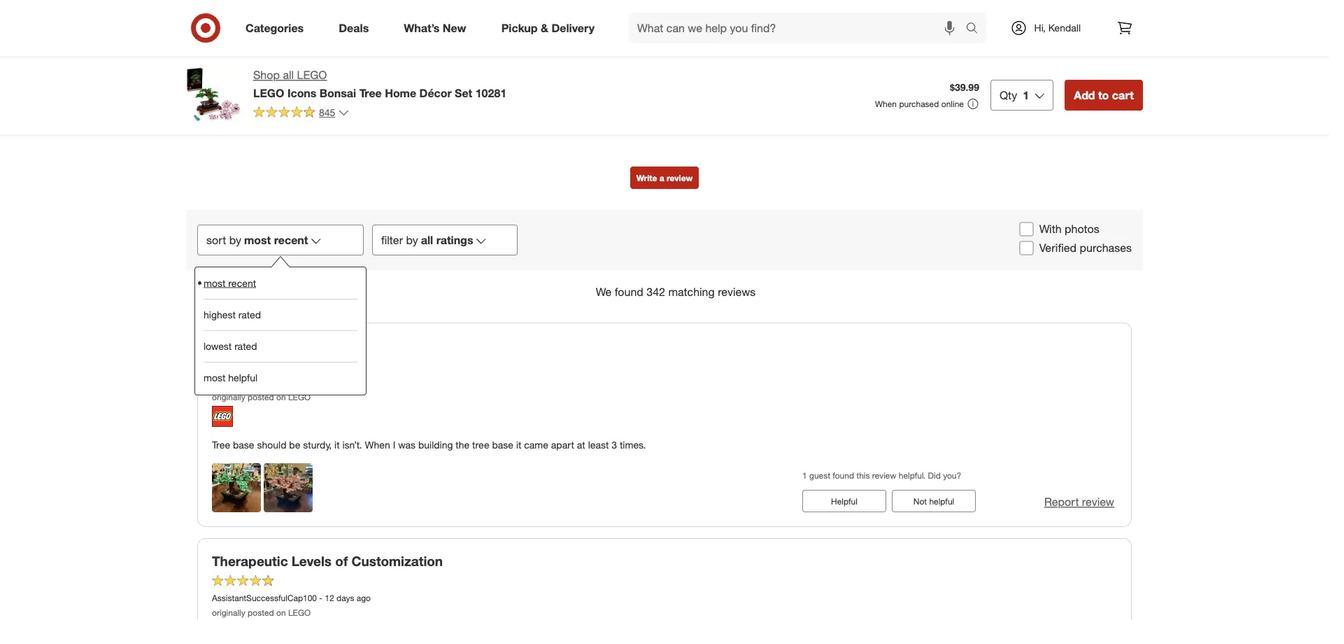 Task type: locate. For each thing, give the bounding box(es) containing it.
0 horizontal spatial by
[[229, 233, 241, 247]]

tree inside shop all lego lego icons bonsai tree home décor set 10281
[[359, 86, 382, 100]]

guest review image 6 of 12, zoom in image
[[813, 47, 900, 135]]

see more review images
[[924, 77, 987, 104]]

recent
[[274, 233, 308, 247], [228, 277, 256, 289]]

online
[[942, 99, 964, 109]]

0 vertical spatial originally
[[212, 392, 245, 402]]

0 vertical spatial 1
[[1023, 88, 1030, 102]]

most helpful link
[[204, 362, 358, 393]]

came
[[524, 439, 549, 451]]

all right shop
[[283, 68, 294, 82]]

guest review image 5 of 12, zoom in image
[[714, 47, 802, 135]]

0 horizontal spatial found
[[615, 285, 644, 299]]

tree
[[359, 86, 382, 100], [212, 439, 230, 451]]

0 vertical spatial when
[[875, 99, 897, 109]]

1 vertical spatial on
[[276, 607, 286, 618]]

1 vertical spatial found
[[833, 470, 855, 481]]

1 vertical spatial recent
[[228, 277, 256, 289]]

helpful right 9
[[228, 372, 258, 384]]

- left 9
[[212, 377, 215, 387]]

images right the review
[[667, 14, 713, 30]]

of
[[335, 553, 348, 569]]

is
[[276, 337, 286, 353]]

when purchased online
[[875, 99, 964, 109]]

rated for lowest rated
[[235, 340, 257, 352]]

1 vertical spatial ago
[[357, 592, 371, 603]]

0 vertical spatial on
[[276, 392, 286, 402]]

1 horizontal spatial 1
[[1023, 88, 1030, 102]]

2 vertical spatial most
[[204, 372, 226, 384]]

1 vertical spatial posted
[[248, 607, 274, 618]]

0 vertical spatial all
[[283, 68, 294, 82]]

review
[[617, 14, 663, 30]]

1 vertical spatial all
[[421, 233, 433, 247]]

images
[[667, 14, 713, 30], [955, 91, 987, 104]]

new
[[443, 21, 467, 35]]

0 horizontal spatial helpful
[[228, 372, 258, 384]]

when left purchased
[[875, 99, 897, 109]]

pickup & delivery
[[502, 21, 595, 35]]

1 horizontal spatial base
[[492, 439, 514, 451]]

0 vertical spatial ago
[[245, 377, 259, 387]]

$39.99
[[950, 81, 980, 94]]

1 horizontal spatial ago
[[357, 592, 371, 603]]

0 vertical spatial set
[[455, 86, 473, 100]]

1 horizontal spatial -
[[319, 592, 323, 603]]

helpful
[[228, 372, 258, 384], [930, 496, 955, 506]]

1 originally from the top
[[212, 392, 245, 402]]

most inside most recent link
[[204, 277, 226, 289]]

ago
[[245, 377, 259, 387], [357, 592, 371, 603]]

1 guest found this review helpful. did you?
[[803, 470, 962, 481]]

0 horizontal spatial set
[[212, 337, 233, 353]]

1 horizontal spatial by
[[406, 233, 418, 247]]

base right tree
[[492, 439, 514, 451]]

1 vertical spatial -
[[319, 592, 323, 603]]

0 horizontal spatial -
[[212, 377, 215, 387]]

2 originally from the top
[[212, 607, 245, 618]]

rated inside the highest rated link
[[238, 309, 261, 321]]

2 by from the left
[[406, 233, 418, 247]]

pickup
[[502, 21, 538, 35]]

most right sort
[[244, 233, 271, 247]]

found right we
[[615, 285, 644, 299]]

0 vertical spatial tree
[[359, 86, 382, 100]]

1 vertical spatial originally
[[212, 607, 245, 618]]

a
[[660, 173, 665, 183]]

- left 12
[[319, 592, 323, 603]]

by right sort
[[229, 233, 241, 247]]

report
[[1045, 495, 1080, 509]]

1 horizontal spatial it
[[516, 439, 522, 451]]

1 vertical spatial tree
[[212, 439, 230, 451]]

filter
[[381, 233, 403, 247]]

helpful inside most helpful "link"
[[228, 372, 258, 384]]

- 9 days ago
[[212, 377, 259, 387]]

0 vertical spatial rated
[[238, 309, 261, 321]]

all inside shop all lego lego icons bonsai tree home décor set 10281
[[283, 68, 294, 82]]

1 vertical spatial days
[[337, 592, 354, 603]]

set left 10281 at the left top of the page
[[455, 86, 473, 100]]

search
[[960, 22, 994, 36]]

by right the filter
[[406, 233, 418, 247]]

1 it from the left
[[335, 439, 340, 451]]

we
[[596, 285, 612, 299]]

most for most recent
[[204, 277, 226, 289]]

days right 9
[[225, 377, 242, 387]]

set down highest
[[212, 337, 233, 353]]

2 posted from the top
[[248, 607, 274, 618]]

1 horizontal spatial set
[[455, 86, 473, 100]]

most inside most helpful "link"
[[204, 372, 226, 384]]

1 horizontal spatial images
[[955, 91, 987, 104]]

most up highest
[[204, 277, 226, 289]]

with
[[1040, 222, 1062, 236]]

0 horizontal spatial images
[[667, 14, 713, 30]]

helpful for not helpful
[[930, 496, 955, 506]]

1 horizontal spatial recent
[[274, 233, 308, 247]]

0 horizontal spatial ago
[[245, 377, 259, 387]]

recent up most recent link
[[274, 233, 308, 247]]

0 vertical spatial helpful
[[228, 372, 258, 384]]

most
[[244, 233, 271, 247], [204, 277, 226, 289], [204, 372, 226, 384]]

1 by from the left
[[229, 233, 241, 247]]

report review button
[[1045, 494, 1115, 510]]

originally inside assistantsuccessfulcap100 - 12 days ago originally posted on lego
[[212, 607, 245, 618]]

images down the more
[[955, 91, 987, 104]]

0 vertical spatial images
[[667, 14, 713, 30]]

it
[[335, 439, 340, 451], [516, 439, 522, 451]]

1 horizontal spatial tree
[[359, 86, 382, 100]]

0 vertical spatial recent
[[274, 233, 308, 247]]

most down lowest
[[204, 372, 226, 384]]

ago inside assistantsuccessfulcap100 - 12 days ago originally posted on lego
[[357, 592, 371, 603]]

1 horizontal spatial days
[[337, 592, 354, 603]]

report review
[[1045, 495, 1115, 509]]

2 on from the top
[[276, 607, 286, 618]]

0 horizontal spatial all
[[283, 68, 294, 82]]

1 posted from the top
[[248, 392, 274, 402]]

0 horizontal spatial it
[[335, 439, 340, 451]]

cart
[[1113, 88, 1135, 102]]

rated for highest rated
[[238, 309, 261, 321]]

1 horizontal spatial all
[[421, 233, 433, 247]]

assistantsuccessfulcap100 - 12 days ago originally posted on lego
[[212, 592, 371, 618]]

set
[[455, 86, 473, 100], [212, 337, 233, 353]]

guest review image 1 of 2, zoom in image
[[212, 463, 261, 512]]

image of lego icons bonsai tree home décor set 10281 image
[[186, 67, 242, 123]]

more
[[954, 77, 977, 90]]

rated right lowest
[[235, 340, 257, 352]]

helpful right not
[[930, 496, 955, 506]]

matching
[[669, 285, 715, 299]]

1 vertical spatial rated
[[235, 340, 257, 352]]

found
[[615, 285, 644, 299], [833, 470, 855, 481]]

all left ratings
[[421, 233, 433, 247]]

search button
[[960, 13, 994, 46]]

originally down - 9 days ago
[[212, 392, 245, 402]]

review images
[[617, 14, 713, 30]]

helpful inside not helpful button
[[930, 496, 955, 506]]

1 vertical spatial helpful
[[930, 496, 955, 506]]

originally posted on lego
[[212, 392, 311, 402]]

days
[[225, 377, 242, 387], [337, 592, 354, 603]]

posted down - 9 days ago
[[248, 392, 274, 402]]

purchased
[[900, 99, 940, 109]]

lego down 'assistantsuccessfulcap100' at the bottom of page
[[288, 607, 311, 618]]

categories link
[[234, 13, 321, 43]]

review right the this
[[873, 470, 897, 481]]

1 horizontal spatial helpful
[[930, 496, 955, 506]]

0 horizontal spatial base
[[233, 439, 254, 451]]

1
[[1023, 88, 1030, 102], [803, 470, 807, 481]]

Verified purchases checkbox
[[1020, 241, 1034, 255]]

tree base should be sturdy, it isn't. when i was building the tree base it came apart at least 3 times.
[[212, 439, 646, 451]]

isn't.
[[343, 439, 362, 451]]

building
[[418, 439, 453, 451]]

originally down 'assistantsuccessfulcap100' at the bottom of page
[[212, 607, 245, 618]]

845 link
[[253, 106, 349, 122]]

not
[[914, 496, 927, 506]]

helpful button
[[803, 490, 887, 512]]

1 right qty
[[1023, 88, 1030, 102]]

1 vertical spatial most
[[204, 277, 226, 289]]

ago up the originally posted on lego
[[245, 377, 259, 387]]

guest review image 4 of 12, zoom in image
[[616, 47, 703, 135]]

0 horizontal spatial 1
[[803, 470, 807, 481]]

originally
[[212, 392, 245, 402], [212, 607, 245, 618]]

on up should
[[276, 392, 286, 402]]

categories
[[246, 21, 304, 35]]

lowest
[[204, 340, 232, 352]]

1 left guest
[[803, 470, 807, 481]]

tree up guest review image 1 of 2, zoom in
[[212, 439, 230, 451]]

most for most helpful
[[204, 372, 226, 384]]

found left the this
[[833, 470, 855, 481]]

1 vertical spatial images
[[955, 91, 987, 104]]

recent up highest rated
[[228, 277, 256, 289]]

shop
[[253, 68, 280, 82]]

0 horizontal spatial days
[[225, 377, 242, 387]]

hi,
[[1035, 22, 1046, 34]]

therapeutic levels of customization
[[212, 553, 443, 569]]

posted down 'assistantsuccessfulcap100' at the bottom of page
[[248, 607, 274, 618]]

guest review image 3 of 12, zoom in image
[[517, 47, 604, 135]]

rated inside the lowest rated link
[[235, 340, 257, 352]]

ago right 12
[[357, 592, 371, 603]]

appropriate
[[290, 337, 363, 353]]

helpful
[[832, 496, 858, 506]]

1 vertical spatial set
[[212, 337, 233, 353]]

-
[[212, 377, 215, 387], [319, 592, 323, 603]]

review down see
[[924, 91, 952, 104]]

rated right highest
[[238, 309, 261, 321]]

add to cart button
[[1065, 80, 1144, 111]]

1 vertical spatial 1
[[803, 470, 807, 481]]

lego
[[297, 68, 327, 82], [253, 86, 284, 100], [288, 392, 311, 402], [288, 607, 311, 618]]

0 vertical spatial days
[[225, 377, 242, 387]]

days right 12
[[337, 592, 354, 603]]

0 horizontal spatial when
[[365, 439, 390, 451]]

tree left home
[[359, 86, 382, 100]]

on
[[276, 392, 286, 402], [276, 607, 286, 618]]

highest
[[204, 309, 236, 321]]

review
[[924, 91, 952, 104], [667, 173, 693, 183], [873, 470, 897, 481], [1083, 495, 1115, 509]]

add
[[1074, 88, 1096, 102]]

0 vertical spatial posted
[[248, 392, 274, 402]]

by for sort by
[[229, 233, 241, 247]]

it left came
[[516, 439, 522, 451]]

review right a
[[667, 173, 693, 183]]

0 vertical spatial most
[[244, 233, 271, 247]]

when left i
[[365, 439, 390, 451]]

it left 'isn't.'
[[335, 439, 340, 451]]

all
[[283, 68, 294, 82], [421, 233, 433, 247]]

1 horizontal spatial found
[[833, 470, 855, 481]]

base left should
[[233, 439, 254, 451]]

guest review image 2 of 2, zoom in image
[[264, 463, 313, 512]]

on down 'assistantsuccessfulcap100' at the bottom of page
[[276, 607, 286, 618]]



Task type: describe. For each thing, give the bounding box(es) containing it.
3
[[612, 439, 617, 451]]

not helpful
[[914, 496, 955, 506]]

tree
[[473, 439, 490, 451]]

customization
[[352, 553, 443, 569]]

most helpful
[[204, 372, 258, 384]]

qty 1
[[1000, 88, 1030, 102]]

levels
[[292, 553, 332, 569]]

see
[[934, 77, 951, 90]]

12
[[325, 592, 334, 603]]

guest
[[810, 470, 831, 481]]

photos
[[1065, 222, 1100, 236]]

what's new
[[404, 21, 467, 35]]

qty
[[1000, 88, 1018, 102]]

0 vertical spatial -
[[212, 377, 215, 387]]

set name is appropriate
[[212, 337, 363, 353]]

what's
[[404, 21, 440, 35]]

set inside shop all lego lego icons bonsai tree home décor set 10281
[[455, 86, 473, 100]]

guest review image 2 of 12, zoom in image
[[418, 47, 506, 135]]

days inside assistantsuccessfulcap100 - 12 days ago originally posted on lego
[[337, 592, 354, 603]]

1 base from the left
[[233, 439, 254, 451]]

1 on from the top
[[276, 392, 286, 402]]

verified purchases
[[1040, 241, 1132, 255]]

by for filter by
[[406, 233, 418, 247]]

helpful.
[[899, 470, 926, 481]]

times.
[[620, 439, 646, 451]]

- inside assistantsuccessfulcap100 - 12 days ago originally posted on lego
[[319, 592, 323, 603]]

therapeutic
[[212, 553, 288, 569]]

lego inside assistantsuccessfulcap100 - 12 days ago originally posted on lego
[[288, 607, 311, 618]]

highest rated
[[204, 309, 261, 321]]

we found 342 matching reviews
[[596, 285, 756, 299]]

2 base from the left
[[492, 439, 514, 451]]

lowest rated
[[204, 340, 257, 352]]

sort
[[206, 233, 226, 247]]

write
[[637, 173, 657, 183]]

décor
[[420, 86, 452, 100]]

the
[[456, 439, 470, 451]]

shop all lego lego icons bonsai tree home décor set 10281
[[253, 68, 507, 100]]

ratings
[[436, 233, 473, 247]]

not helpful button
[[892, 490, 976, 512]]

pickup & delivery link
[[490, 13, 612, 43]]

should
[[257, 439, 287, 451]]

i
[[393, 439, 396, 451]]

purchases
[[1080, 241, 1132, 255]]

with photos
[[1040, 222, 1100, 236]]

apart
[[551, 439, 575, 451]]

reviews
[[718, 285, 756, 299]]

add to cart
[[1074, 88, 1135, 102]]

review right "report"
[[1083, 495, 1115, 509]]

sort by most recent
[[206, 233, 308, 247]]

10281
[[476, 86, 507, 100]]

name
[[237, 337, 272, 353]]

deals
[[339, 21, 369, 35]]

deals link
[[327, 13, 387, 43]]

kendall
[[1049, 22, 1081, 34]]

be
[[289, 439, 301, 451]]

review inside see more review images
[[924, 91, 952, 104]]

was
[[398, 439, 416, 451]]

posted inside assistantsuccessfulcap100 - 12 days ago originally posted on lego
[[248, 607, 274, 618]]

bonsai
[[320, 86, 356, 100]]

&
[[541, 21, 549, 35]]

sturdy,
[[303, 439, 332, 451]]

icons
[[288, 86, 317, 100]]

0 horizontal spatial recent
[[228, 277, 256, 289]]

write a review button
[[630, 167, 699, 189]]

With photos checkbox
[[1020, 222, 1034, 236]]

on inside assistantsuccessfulcap100 - 12 days ago originally posted on lego
[[276, 607, 286, 618]]

least
[[588, 439, 609, 451]]

images inside see more review images
[[955, 91, 987, 104]]

delivery
[[552, 21, 595, 35]]

lego up icons
[[297, 68, 327, 82]]

filter by all ratings
[[381, 233, 473, 247]]

1 horizontal spatial when
[[875, 99, 897, 109]]

lego down shop
[[253, 86, 284, 100]]

you?
[[944, 470, 962, 481]]

lowest rated link
[[204, 330, 358, 362]]

342
[[647, 285, 666, 299]]

hi, kendall
[[1035, 22, 1081, 34]]

assistantsuccessfulcap100
[[212, 592, 317, 603]]

highest rated link
[[204, 299, 358, 330]]

1 vertical spatial when
[[365, 439, 390, 451]]

What can we help you find? suggestions appear below search field
[[629, 13, 970, 43]]

0 vertical spatial found
[[615, 285, 644, 299]]

what's new link
[[392, 13, 484, 43]]

9
[[218, 377, 222, 387]]

most recent link
[[204, 267, 358, 299]]

did
[[928, 470, 941, 481]]

lego up be in the bottom of the page
[[288, 392, 311, 402]]

most recent
[[204, 277, 256, 289]]

0 horizontal spatial tree
[[212, 439, 230, 451]]

guest review image 1 of 12, zoom in image
[[319, 47, 407, 135]]

2 it from the left
[[516, 439, 522, 451]]

helpful for most helpful
[[228, 372, 258, 384]]



Task type: vqa. For each thing, say whether or not it's contained in the screenshot.
AT
yes



